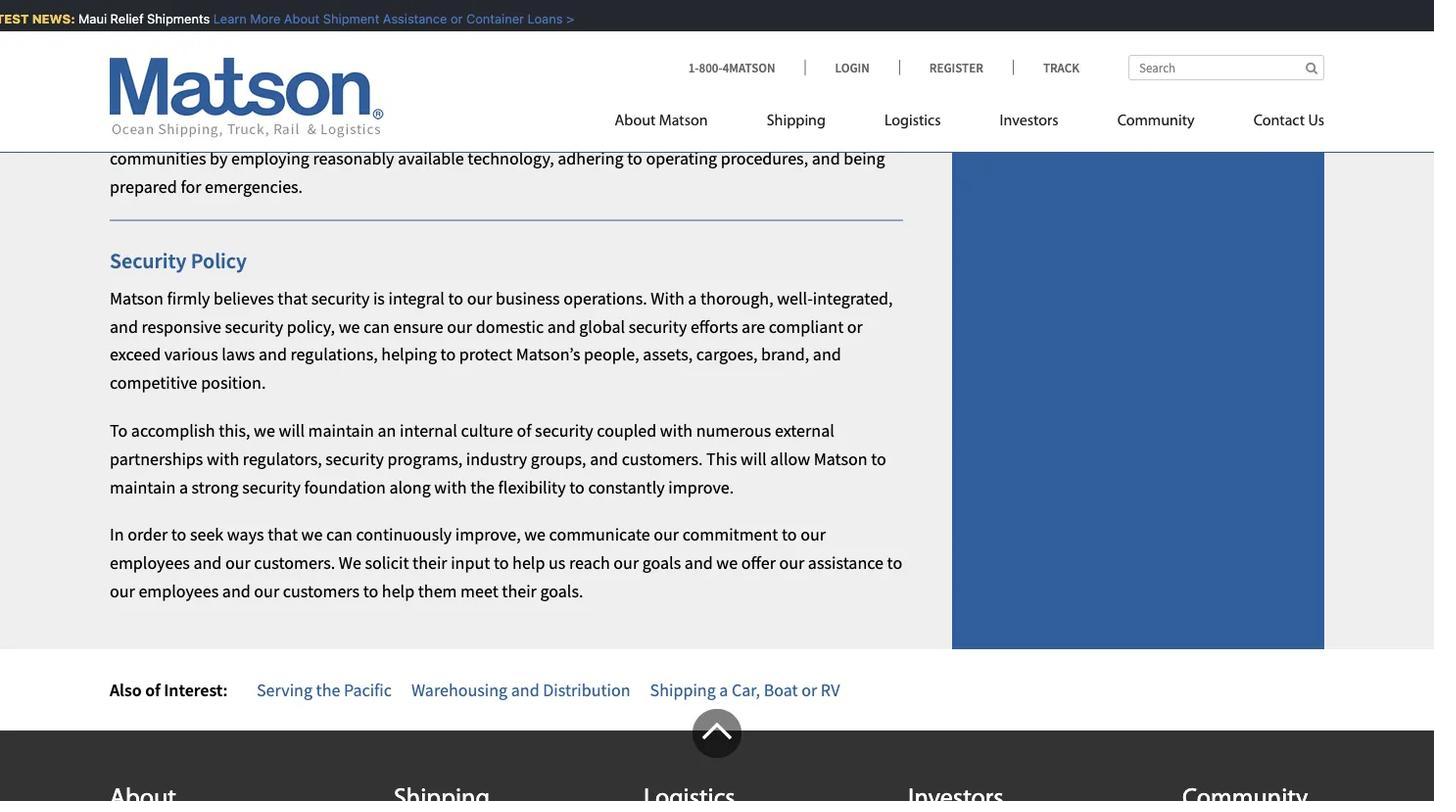 Task type: vqa. For each thing, say whether or not it's contained in the screenshot.
well-
yes



Task type: locate. For each thing, give the bounding box(es) containing it.
we inside matson firmly believes that security is integral to our business operations. with a thorough, well-integrated, and responsive security policy, we can ensure our domestic and global security efforts are compliant or exceed various laws and regulations, helping to protect matson's people, assets, cargoes, brand, and competitive position.
[[339, 315, 360, 337]]

firmly
[[167, 287, 210, 309]]

the left the risk
[[309, 119, 333, 141]]

track
[[1043, 59, 1080, 75]]

that up policy,
[[278, 287, 308, 309]]

shipping inside 'top menu' navigation
[[767, 113, 826, 129]]

internal
[[400, 420, 457, 442]]

by down strives
[[210, 147, 228, 169]]

their up them
[[413, 552, 447, 574]]

will right this
[[741, 448, 767, 470]]

1 vertical spatial employees
[[139, 580, 219, 602]]

1 horizontal spatial about
[[615, 113, 656, 129]]

help left the us
[[513, 552, 545, 574]]

1 horizontal spatial or
[[802, 679, 817, 701]]

or down integrated,
[[847, 315, 863, 337]]

shipping up backtop image
[[650, 679, 716, 701]]

are inside matson's goals are to improve the condition of our environment, prevent pollution and reduce the amount of waste generated by our activities.
[[220, 43, 244, 65]]

matson up the operating
[[659, 113, 708, 129]]

a inside matson firmly believes that security is integral to our business operations. with a thorough, well-integrated, and responsive security policy, we can ensure our domestic and global security efforts are compliant or exceed various laws and regulations, helping to protect matson's people, assets, cargoes, brand, and competitive position.
[[688, 287, 697, 309]]

activities.
[[303, 71, 373, 93]]

will up regulators,
[[279, 420, 305, 442]]

0 vertical spatial goals
[[178, 43, 216, 65]]

security up 'foundation'
[[326, 448, 384, 470]]

0 vertical spatial with
[[660, 420, 693, 442]]

1 horizontal spatial by
[[252, 71, 270, 93]]

2 horizontal spatial or
[[847, 315, 863, 337]]

available
[[398, 147, 464, 169]]

matson's inside matson firmly believes that security is integral to our business operations. with a thorough, well-integrated, and responsive security policy, we can ensure our domestic and global security efforts are compliant or exceed various laws and regulations, helping to protect matson's people, assets, cargoes, brand, and competitive position.
[[516, 344, 581, 366]]

by
[[252, 71, 270, 93], [210, 147, 228, 169]]

0 horizontal spatial matson's
[[110, 43, 174, 65]]

security policy
[[110, 248, 247, 274]]

help
[[513, 552, 545, 574], [382, 580, 415, 602]]

customers
[[283, 580, 360, 602]]

and up constantly
[[590, 448, 618, 470]]

this
[[707, 448, 737, 470]]

meet
[[461, 580, 499, 602]]

matson inside to accomplish this, we will maintain an internal culture of security coupled with numerous external partnerships with regulators, security programs, industry groups, and customers. this will allow matson to maintain a strong security foundation along with the flexibility to constantly improve.
[[814, 448, 868, 470]]

and down compliant at the right top
[[813, 344, 841, 366]]

partnerships
[[110, 448, 203, 470]]

operating
[[646, 147, 717, 169]]

1 vertical spatial help
[[382, 580, 415, 602]]

prepared
[[110, 175, 177, 197]]

maui
[[73, 11, 102, 26]]

and left distribution in the bottom of the page
[[511, 679, 540, 701]]

loans
[[522, 11, 558, 26]]

assistance
[[808, 552, 884, 574]]

helping
[[382, 344, 437, 366]]

register
[[930, 59, 984, 75]]

foundation
[[304, 476, 386, 498]]

this,
[[219, 420, 250, 442]]

groups,
[[531, 448, 587, 470]]

with right coupled
[[660, 420, 693, 442]]

0 vertical spatial can
[[364, 315, 390, 337]]

shipping a car, boat or rv
[[650, 679, 840, 701]]

investors
[[1000, 113, 1059, 129]]

strives
[[167, 119, 215, 141]]

our left customers
[[254, 580, 279, 602]]

2 vertical spatial a
[[720, 679, 728, 701]]

1 vertical spatial that
[[268, 524, 298, 546]]

that inside in order to seek ways that we can continuously improve, we communicate our commitment to our employees and our customers. we solicit their input to help us reach our goals and we offer our assistance to our employees and our customers to help them meet their goals.
[[268, 524, 298, 546]]

we inside matson strives to minimize the risk to the environment in which we operate and to the surrounding communities by employing reasonably available technology, adhering to operating procedures, and being prepared for emergencies.
[[577, 119, 599, 141]]

their right meet
[[502, 580, 537, 602]]

1 horizontal spatial matson's
[[516, 344, 581, 366]]

to down more
[[247, 43, 262, 65]]

login
[[835, 59, 870, 75]]

with up strong
[[207, 448, 239, 470]]

we inside to accomplish this, we will maintain an internal culture of security coupled with numerous external partnerships with regulators, security programs, industry groups, and customers. this will allow matson to maintain a strong security foundation along with the flexibility to constantly improve.
[[254, 420, 275, 442]]

0 horizontal spatial shipping
[[650, 679, 716, 701]]

about matson link
[[615, 103, 738, 144]]

1 horizontal spatial a
[[688, 287, 697, 309]]

0 horizontal spatial about
[[279, 11, 314, 26]]

being
[[844, 147, 885, 169]]

0 horizontal spatial help
[[382, 580, 415, 602]]

assistance
[[378, 11, 442, 26]]

employees down seek
[[139, 580, 219, 602]]

footer
[[0, 709, 1435, 802]]

to right input
[[494, 552, 509, 574]]

to right assistance
[[887, 552, 903, 574]]

laws
[[222, 344, 255, 366]]

0 horizontal spatial with
[[207, 448, 239, 470]]

1 horizontal spatial goals
[[643, 552, 681, 574]]

goals up the generated
[[178, 43, 216, 65]]

maintain left the an
[[308, 420, 374, 442]]

or inside matson firmly believes that security is integral to our business operations. with a thorough, well-integrated, and responsive security policy, we can ensure our domestic and global security efforts are compliant or exceed various laws and regulations, helping to protect matson's people, assets, cargoes, brand, and competitive position.
[[847, 315, 863, 337]]

and right 1- on the top
[[714, 43, 742, 65]]

section
[[928, 0, 1349, 650]]

are inside matson firmly believes that security is integral to our business operations. with a thorough, well-integrated, and responsive security policy, we can ensure our domestic and global security efforts are compliant or exceed various laws and regulations, helping to protect matson's people, assets, cargoes, brand, and competitive position.
[[742, 315, 765, 337]]

environment,
[[479, 43, 579, 65]]

employees down order
[[110, 552, 190, 574]]

pollution
[[643, 43, 711, 65]]

we down commitment
[[717, 552, 738, 574]]

can
[[364, 315, 390, 337], [326, 524, 353, 546]]

0 vertical spatial are
[[220, 43, 244, 65]]

security down regulators,
[[242, 476, 301, 498]]

we up adhering
[[577, 119, 599, 141]]

1 vertical spatial can
[[326, 524, 353, 546]]

0 horizontal spatial a
[[179, 476, 188, 498]]

1-
[[688, 59, 699, 75]]

matson down external
[[814, 448, 868, 470]]

to left seek
[[171, 524, 187, 546]]

employees
[[110, 552, 190, 574], [139, 580, 219, 602]]

we up regulations,
[[339, 315, 360, 337]]

to inside matson's goals are to improve the condition of our environment, prevent pollution and reduce the amount of waste generated by our activities.
[[247, 43, 262, 65]]

matson's down the domestic
[[516, 344, 581, 366]]

will
[[279, 420, 305, 442], [741, 448, 767, 470]]

0 vertical spatial their
[[413, 552, 447, 574]]

we right this,
[[254, 420, 275, 442]]

1 vertical spatial are
[[742, 315, 765, 337]]

1 horizontal spatial are
[[742, 315, 765, 337]]

our right 'reach' at left bottom
[[614, 552, 639, 574]]

of right culture
[[517, 420, 532, 442]]

top menu navigation
[[615, 103, 1325, 144]]

matson's up waste
[[110, 43, 174, 65]]

efforts
[[691, 315, 738, 337]]

by down improve
[[252, 71, 270, 93]]

offer
[[742, 552, 776, 574]]

1 vertical spatial about
[[615, 113, 656, 129]]

0 vertical spatial matson's
[[110, 43, 174, 65]]

is
[[373, 287, 385, 309]]

with down programs,
[[434, 476, 467, 498]]

matson down security
[[110, 287, 164, 309]]

prevent
[[583, 43, 640, 65]]

community
[[1118, 113, 1195, 129]]

shipping up procedures,
[[767, 113, 826, 129]]

security left is
[[311, 287, 370, 309]]

that
[[278, 287, 308, 309], [268, 524, 298, 546]]

or
[[445, 11, 458, 26], [847, 315, 863, 337], [802, 679, 817, 701]]

1 horizontal spatial can
[[364, 315, 390, 337]]

ensure
[[393, 315, 444, 337]]

1 horizontal spatial shipping
[[767, 113, 826, 129]]

logistics
[[885, 113, 941, 129]]

a left strong
[[179, 476, 188, 498]]

can up we
[[326, 524, 353, 546]]

0 vertical spatial shipping
[[767, 113, 826, 129]]

1 vertical spatial by
[[210, 147, 228, 169]]

Search search field
[[1129, 55, 1325, 80]]

a left 'car,' at bottom
[[720, 679, 728, 701]]

0 horizontal spatial maintain
[[110, 476, 176, 498]]

0 horizontal spatial by
[[210, 147, 228, 169]]

are up the generated
[[220, 43, 244, 65]]

of right also
[[145, 679, 160, 701]]

about up improve
[[279, 11, 314, 26]]

position.
[[201, 372, 266, 394]]

to
[[247, 43, 262, 65], [218, 119, 234, 141], [367, 119, 382, 141], [694, 119, 710, 141], [627, 147, 643, 169], [448, 287, 464, 309], [441, 344, 456, 366], [871, 448, 887, 470], [569, 476, 585, 498], [171, 524, 187, 546], [782, 524, 797, 546], [494, 552, 509, 574], [887, 552, 903, 574], [363, 580, 379, 602]]

goals
[[178, 43, 216, 65], [643, 552, 681, 574]]

along
[[389, 476, 431, 498]]

0 vertical spatial that
[[278, 287, 308, 309]]

shipping a car, boat or rv link
[[650, 679, 840, 701]]

0 horizontal spatial goals
[[178, 43, 216, 65]]

about inside 'top menu' navigation
[[615, 113, 656, 129]]

can down is
[[364, 315, 390, 337]]

our down 'container'
[[451, 43, 476, 65]]

1 vertical spatial goals
[[643, 552, 681, 574]]

1 horizontal spatial with
[[434, 476, 467, 498]]

1 vertical spatial or
[[847, 315, 863, 337]]

about up adhering
[[615, 113, 656, 129]]

flexibility
[[498, 476, 566, 498]]

or left rv
[[802, 679, 817, 701]]

1 vertical spatial a
[[179, 476, 188, 498]]

order
[[128, 524, 168, 546]]

login link
[[805, 59, 899, 75]]

and inside matson's goals are to improve the condition of our environment, prevent pollution and reduce the amount of waste generated by our activities.
[[714, 43, 742, 65]]

of
[[432, 43, 447, 65], [110, 71, 124, 93], [517, 420, 532, 442], [145, 679, 160, 701]]

1 horizontal spatial their
[[502, 580, 537, 602]]

strong
[[192, 476, 239, 498]]

with
[[660, 420, 693, 442], [207, 448, 239, 470], [434, 476, 467, 498]]

help down solicit at the bottom of page
[[382, 580, 415, 602]]

continuously
[[356, 524, 452, 546]]

0 vertical spatial about
[[279, 11, 314, 26]]

customers. inside to accomplish this, we will maintain an internal culture of security coupled with numerous external partnerships with regulators, security programs, industry groups, and customers. this will allow matson to maintain a strong security foundation along with the flexibility to constantly improve.
[[622, 448, 703, 470]]

by inside matson strives to minimize the risk to the environment in which we operate and to the surrounding communities by employing reasonably available technology, adhering to operating procedures, and being prepared for emergencies.
[[210, 147, 228, 169]]

about
[[279, 11, 314, 26], [615, 113, 656, 129]]

our up protect
[[447, 315, 472, 337]]

maintain down partnerships
[[110, 476, 176, 498]]

contact
[[1254, 113, 1305, 129]]

1 vertical spatial shipping
[[650, 679, 716, 701]]

800-
[[699, 59, 723, 75]]

0 horizontal spatial customers.
[[254, 552, 335, 574]]

1 horizontal spatial customers.
[[622, 448, 703, 470]]

customers. up customers
[[254, 552, 335, 574]]

0 horizontal spatial are
[[220, 43, 244, 65]]

to up the operating
[[694, 119, 710, 141]]

customers. down coupled
[[622, 448, 703, 470]]

1 horizontal spatial maintain
[[308, 420, 374, 442]]

2 horizontal spatial a
[[720, 679, 728, 701]]

0 horizontal spatial can
[[326, 524, 353, 546]]

matson strives to minimize the risk to the environment in which we operate and to the surrounding communities by employing reasonably available technology, adhering to operating procedures, and being prepared for emergencies.
[[110, 119, 885, 197]]

the up 'available'
[[385, 119, 410, 141]]

1 vertical spatial matson's
[[516, 344, 581, 366]]

for
[[181, 175, 201, 197]]

0 vertical spatial or
[[445, 11, 458, 26]]

or left 'container'
[[445, 11, 458, 26]]

track link
[[1013, 59, 1080, 75]]

and up exceed
[[110, 315, 138, 337]]

1 horizontal spatial will
[[741, 448, 767, 470]]

protect
[[459, 344, 513, 366]]

to right strives
[[218, 119, 234, 141]]

the left pacific
[[316, 679, 340, 701]]

2 vertical spatial with
[[434, 476, 467, 498]]

1 vertical spatial customers.
[[254, 552, 335, 574]]

the down industry
[[471, 476, 495, 498]]

are
[[220, 43, 244, 65], [742, 315, 765, 337]]

competitive
[[110, 372, 197, 394]]

their
[[413, 552, 447, 574], [502, 580, 537, 602]]

a inside to accomplish this, we will maintain an internal culture of security coupled with numerous external partnerships with regulators, security programs, industry groups, and customers. this will allow matson to maintain a strong security foundation along with the flexibility to constantly improve.
[[179, 476, 188, 498]]

are down the thorough,
[[742, 315, 765, 337]]

1 vertical spatial maintain
[[110, 476, 176, 498]]

goals down communicate
[[643, 552, 681, 574]]

that right ways
[[268, 524, 298, 546]]

employing
[[231, 147, 309, 169]]

well-
[[777, 287, 813, 309]]

0 vertical spatial by
[[252, 71, 270, 93]]

register link
[[899, 59, 1013, 75]]

serving the pacific
[[257, 679, 392, 701]]

to right allow
[[871, 448, 887, 470]]

matson firmly believes that security is integral to our business operations. with a thorough, well-integrated, and responsive security policy, we can ensure our domestic and global security efforts are compliant or exceed various laws and regulations, helping to protect matson's people, assets, cargoes, brand, and competitive position.
[[110, 287, 893, 394]]

investors link
[[971, 103, 1088, 144]]

shipping for shipping
[[767, 113, 826, 129]]

external
[[775, 420, 835, 442]]

warehousing
[[412, 679, 508, 701]]

matson
[[659, 113, 708, 129], [110, 119, 164, 141], [110, 287, 164, 309], [814, 448, 868, 470]]

0 vertical spatial customers.
[[622, 448, 703, 470]]

0 vertical spatial a
[[688, 287, 697, 309]]

0 horizontal spatial their
[[413, 552, 447, 574]]

backtop image
[[693, 709, 742, 758]]

coupled
[[597, 420, 657, 442]]

0 horizontal spatial will
[[279, 420, 305, 442]]

0 vertical spatial employees
[[110, 552, 190, 574]]

None search field
[[1129, 55, 1325, 80]]

matson up communities
[[110, 119, 164, 141]]

1 horizontal spatial help
[[513, 552, 545, 574]]

community link
[[1088, 103, 1224, 144]]

to right "integral"
[[448, 287, 464, 309]]



Task type: describe. For each thing, give the bounding box(es) containing it.
can inside in order to seek ways that we can continuously improve, we communicate our commitment to our employees and our customers. we solicit their input to help us reach our goals and we offer our assistance to our employees and our customers to help them meet their goals.
[[326, 524, 353, 546]]

our down ways
[[225, 552, 251, 574]]

reach
[[569, 552, 610, 574]]

in
[[110, 524, 124, 546]]

and up the operating
[[662, 119, 691, 141]]

exceed
[[110, 344, 161, 366]]

the right reduce
[[800, 43, 824, 65]]

logistics link
[[855, 103, 971, 144]]

also
[[110, 679, 142, 701]]

integral
[[389, 287, 445, 309]]

us
[[549, 552, 566, 574]]

2 vertical spatial or
[[802, 679, 817, 701]]

culture
[[461, 420, 513, 442]]

industry
[[466, 448, 527, 470]]

2 horizontal spatial with
[[660, 420, 693, 442]]

and left global
[[548, 315, 576, 337]]

operate
[[602, 119, 659, 141]]

assets,
[[643, 344, 693, 366]]

improve,
[[455, 524, 521, 546]]

the up activities.
[[330, 43, 355, 65]]

matson's inside matson's goals are to improve the condition of our environment, prevent pollution and reduce the amount of waste generated by our activities.
[[110, 43, 174, 65]]

communicate
[[549, 524, 650, 546]]

our down in
[[110, 580, 135, 602]]

of left waste
[[110, 71, 124, 93]]

and inside to accomplish this, we will maintain an internal culture of security coupled with numerous external partnerships with regulators, security programs, industry groups, and customers. this will allow matson to maintain a strong security foundation along with the flexibility to constantly improve.
[[590, 448, 618, 470]]

reasonably
[[313, 147, 394, 169]]

4matson
[[723, 59, 776, 75]]

to left protect
[[441, 344, 456, 366]]

security down with
[[629, 315, 687, 337]]

emergencies.
[[205, 175, 303, 197]]

and right laws
[[259, 344, 287, 366]]

learn
[[208, 11, 241, 26]]

to
[[110, 420, 128, 442]]

believes
[[214, 287, 274, 309]]

0 vertical spatial maintain
[[308, 420, 374, 442]]

thorough,
[[701, 287, 774, 309]]

matson inside matson strives to minimize the risk to the environment in which we operate and to the surrounding communities by employing reasonably available technology, adhering to operating procedures, and being prepared for emergencies.
[[110, 119, 164, 141]]

integrated,
[[813, 287, 893, 309]]

and down ways
[[222, 580, 251, 602]]

commitment
[[683, 524, 778, 546]]

of down the assistance
[[432, 43, 447, 65]]

we right the improve,
[[524, 524, 546, 546]]

waste
[[128, 71, 171, 93]]

of inside to accomplish this, we will maintain an internal culture of security coupled with numerous external partnerships with regulators, security programs, industry groups, and customers. this will allow matson to maintain a strong security foundation along with the flexibility to constantly improve.
[[517, 420, 532, 442]]

input
[[451, 552, 490, 574]]

goals.
[[540, 580, 583, 602]]

security down believes
[[225, 315, 283, 337]]

more
[[245, 11, 275, 26]]

reduce
[[746, 43, 796, 65]]

cargoes,
[[696, 344, 758, 366]]

serving the pacific link
[[257, 679, 392, 701]]

environment
[[413, 119, 508, 141]]

matson inside matson firmly believes that security is integral to our business operations. with a thorough, well-integrated, and responsive security policy, we can ensure our domestic and global security efforts are compliant or exceed various laws and regulations, helping to protect matson's people, assets, cargoes, brand, and competitive position.
[[110, 287, 164, 309]]

shipments
[[142, 11, 205, 26]]

people,
[[584, 344, 640, 366]]

container
[[461, 11, 519, 26]]

and down commitment
[[685, 552, 713, 574]]

minimize
[[237, 119, 305, 141]]

and down seek
[[193, 552, 222, 574]]

our down improve.
[[654, 524, 679, 546]]

our up the domestic
[[467, 287, 492, 309]]

regulators,
[[243, 448, 322, 470]]

allow
[[770, 448, 810, 470]]

pacific
[[344, 679, 392, 701]]

0 vertical spatial help
[[513, 552, 545, 574]]

search image
[[1306, 61, 1318, 74]]

procedures,
[[721, 147, 809, 169]]

our down improve
[[274, 71, 299, 93]]

our up assistance
[[801, 524, 826, 546]]

brand,
[[761, 344, 810, 366]]

various
[[164, 344, 218, 366]]

programs,
[[388, 448, 463, 470]]

contact us
[[1254, 113, 1325, 129]]

our right offer
[[779, 552, 805, 574]]

the inside to accomplish this, we will maintain an internal culture of security coupled with numerous external partnerships with regulators, security programs, industry groups, and customers. this will allow matson to maintain a strong security foundation along with the flexibility to constantly improve.
[[471, 476, 495, 498]]

risk
[[337, 119, 363, 141]]

policy
[[191, 248, 247, 274]]

to down operate
[[627, 147, 643, 169]]

to right the risk
[[367, 119, 382, 141]]

learn more about shipment assistance or container loans >
[[208, 11, 569, 26]]

matson inside 'top menu' navigation
[[659, 113, 708, 129]]

learn more about shipment assistance or container loans > link
[[208, 11, 569, 26]]

0 horizontal spatial or
[[445, 11, 458, 26]]

shipping for shipping a car, boat or rv
[[650, 679, 716, 701]]

seek
[[190, 524, 224, 546]]

regulations,
[[291, 344, 378, 366]]

warehousing and distribution link
[[412, 679, 631, 701]]

by inside matson's goals are to improve the condition of our environment, prevent pollution and reduce the amount of waste generated by our activities.
[[252, 71, 270, 93]]

blue matson logo with ocean, shipping, truck, rail and logistics written beneath it. image
[[110, 58, 384, 138]]

to right commitment
[[782, 524, 797, 546]]

distribution
[[543, 679, 631, 701]]

security up groups,
[[535, 420, 594, 442]]

business
[[496, 287, 560, 309]]

an
[[378, 420, 396, 442]]

0 vertical spatial will
[[279, 420, 305, 442]]

1 vertical spatial with
[[207, 448, 239, 470]]

improve
[[266, 43, 327, 65]]

with
[[651, 287, 685, 309]]

we
[[339, 552, 361, 574]]

customers. inside in order to seek ways that we can continuously improve, we communicate our commitment to our employees and our customers. we solicit their input to help us reach our goals and we offer our assistance to our employees and our customers to help them meet their goals.
[[254, 552, 335, 574]]

ways
[[227, 524, 264, 546]]

goals inside matson's goals are to improve the condition of our environment, prevent pollution and reduce the amount of waste generated by our activities.
[[178, 43, 216, 65]]

that inside matson firmly believes that security is integral to our business operations. with a thorough, well-integrated, and responsive security policy, we can ensure our domestic and global security efforts are compliant or exceed various laws and regulations, helping to protect matson's people, assets, cargoes, brand, and competitive position.
[[278, 287, 308, 309]]

about matson
[[615, 113, 708, 129]]

goals inside in order to seek ways that we can continuously improve, we communicate our commitment to our employees and our customers. we solicit their input to help us reach our goals and we offer our assistance to our employees and our customers to help them meet their goals.
[[643, 552, 681, 574]]

operations.
[[564, 287, 647, 309]]

relief
[[105, 11, 138, 26]]

us
[[1309, 113, 1325, 129]]

1 vertical spatial will
[[741, 448, 767, 470]]

contact us link
[[1224, 103, 1325, 144]]

can inside matson firmly believes that security is integral to our business operations. with a thorough, well-integrated, and responsive security policy, we can ensure our domestic and global security efforts are compliant or exceed various laws and regulations, helping to protect matson's people, assets, cargoes, brand, and competitive position.
[[364, 315, 390, 337]]

compliant
[[769, 315, 844, 337]]

shipping link
[[738, 103, 855, 144]]

and left being
[[812, 147, 840, 169]]

in order to seek ways that we can continuously improve, we communicate our commitment to our employees and our customers. we solicit their input to help us reach our goals and we offer our assistance to our employees and our customers to help them meet their goals.
[[110, 524, 903, 602]]

the up procedures,
[[713, 119, 737, 141]]

responsive
[[142, 315, 221, 337]]

to down solicit at the bottom of page
[[363, 580, 379, 602]]

numerous
[[696, 420, 771, 442]]

domestic
[[476, 315, 544, 337]]

maui relief shipments
[[73, 11, 208, 26]]

shipment
[[318, 11, 374, 26]]

1 vertical spatial their
[[502, 580, 537, 602]]

them
[[418, 580, 457, 602]]

matson's goals are to improve the condition of our environment, prevent pollution and reduce the amount of waste generated by our activities.
[[110, 43, 886, 93]]

communities
[[110, 147, 206, 169]]

we up customers
[[301, 524, 323, 546]]

to down groups,
[[569, 476, 585, 498]]



